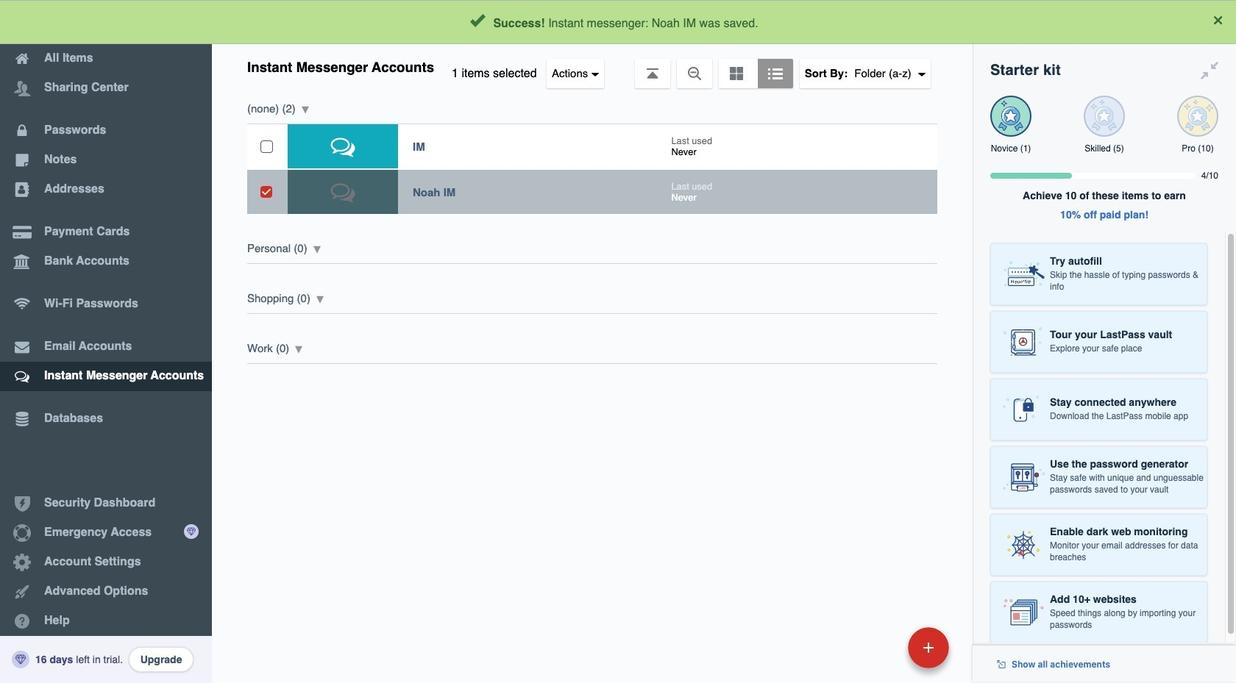 Task type: locate. For each thing, give the bounding box(es) containing it.
alert
[[0, 0, 1236, 44]]



Task type: vqa. For each thing, say whether or not it's contained in the screenshot.
Main navigation Navigation
yes



Task type: describe. For each thing, give the bounding box(es) containing it.
Search search field
[[355, 6, 942, 38]]

main navigation navigation
[[0, 0, 212, 684]]

search my vault text field
[[355, 6, 942, 38]]

new item navigation
[[807, 623, 958, 684]]

new item element
[[807, 627, 954, 669]]

vault options navigation
[[212, 44, 973, 88]]



